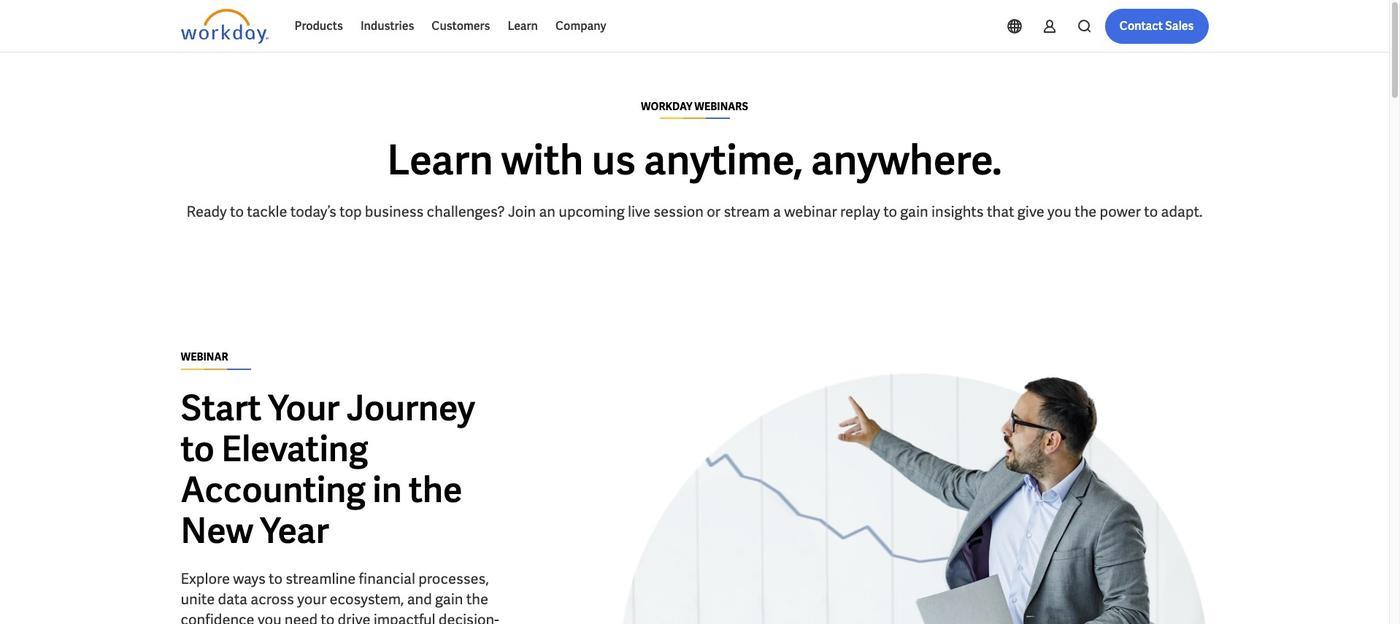 Task type: vqa. For each thing, say whether or not it's contained in the screenshot.
The "At"
no



Task type: describe. For each thing, give the bounding box(es) containing it.
the inside start your journey to elevating accounting in the new year
[[409, 468, 462, 513]]

year
[[260, 508, 329, 554]]

financial
[[359, 570, 415, 589]]

webinar
[[181, 351, 228, 364]]

customers
[[432, 18, 490, 34]]

across
[[251, 590, 294, 609]]

journey
[[347, 386, 475, 431]]

and
[[407, 590, 432, 609]]

ready
[[187, 202, 227, 221]]

or
[[707, 202, 721, 221]]

learn button
[[499, 9, 547, 44]]

unite
[[181, 590, 215, 609]]

ways
[[233, 570, 266, 589]]

stream
[[724, 202, 770, 221]]

insights
[[932, 202, 984, 221]]

us
[[592, 134, 636, 187]]

products button
[[286, 9, 352, 44]]

learn for learn
[[508, 18, 538, 34]]

impactful
[[374, 611, 436, 624]]

contact sales link
[[1105, 9, 1209, 44]]

the inside 'explore ways to streamline financial processes, unite data across your ecosystem, and gain the confidence you need to drive impactful decisio'
[[466, 590, 488, 609]]

company
[[556, 18, 606, 34]]

1 horizontal spatial gain
[[900, 202, 928, 221]]

gain inside 'explore ways to streamline financial processes, unite data across your ecosystem, and gain the confidence you need to drive impactful decisio'
[[435, 590, 463, 609]]

start your journey to elevating accounting in the new year
[[181, 386, 475, 554]]

in
[[373, 468, 402, 513]]

accounting
[[181, 468, 366, 513]]

workday webinars
[[641, 100, 748, 113]]

tackle
[[247, 202, 287, 221]]

live
[[628, 202, 651, 221]]

sales
[[1165, 18, 1194, 34]]

to inside start your journey to elevating accounting in the new year
[[181, 427, 214, 472]]

your
[[268, 386, 340, 431]]

company button
[[547, 9, 615, 44]]

streamline
[[286, 570, 356, 589]]

learn with us anytime, anywhere.
[[387, 134, 1002, 187]]

industries button
[[352, 9, 423, 44]]

webinars
[[695, 100, 748, 113]]

that
[[987, 202, 1015, 221]]

processes,
[[419, 570, 489, 589]]

anywhere.
[[811, 134, 1002, 187]]



Task type: locate. For each thing, give the bounding box(es) containing it.
today's
[[290, 202, 336, 221]]

join
[[508, 202, 536, 221]]

1 vertical spatial you
[[258, 611, 282, 624]]

confidence
[[181, 611, 255, 624]]

power
[[1100, 202, 1141, 221]]

elevating
[[221, 427, 368, 472]]

explore
[[181, 570, 230, 589]]

0 horizontal spatial gain
[[435, 590, 463, 609]]

new
[[181, 508, 253, 554]]

business
[[365, 202, 424, 221]]

webinar
[[784, 202, 837, 221]]

you inside 'explore ways to streamline financial processes, unite data across your ecosystem, and gain the confidence you need to drive impactful decisio'
[[258, 611, 282, 624]]

gain down processes, on the bottom left of the page
[[435, 590, 463, 609]]

learn inside learn dropdown button
[[508, 18, 538, 34]]

1 vertical spatial learn
[[387, 134, 493, 187]]

the right in
[[409, 468, 462, 513]]

0 vertical spatial you
[[1048, 202, 1072, 221]]

contact sales
[[1120, 18, 1194, 34]]

gain
[[900, 202, 928, 221], [435, 590, 463, 609]]

replay
[[840, 202, 880, 221]]

gain left insights
[[900, 202, 928, 221]]

drive
[[338, 611, 370, 624]]

give
[[1018, 202, 1045, 221]]

1 vertical spatial gain
[[435, 590, 463, 609]]

0 horizontal spatial the
[[409, 468, 462, 513]]

the left power at the right
[[1075, 202, 1097, 221]]

0 horizontal spatial you
[[258, 611, 282, 624]]

2 horizontal spatial the
[[1075, 202, 1097, 221]]

0 vertical spatial gain
[[900, 202, 928, 221]]

2 vertical spatial the
[[466, 590, 488, 609]]

you down across
[[258, 611, 282, 624]]

1 horizontal spatial you
[[1048, 202, 1072, 221]]

to
[[230, 202, 244, 221], [884, 202, 897, 221], [1144, 202, 1158, 221], [181, 427, 214, 472], [269, 570, 283, 589], [321, 611, 335, 624]]

the
[[1075, 202, 1097, 221], [409, 468, 462, 513], [466, 590, 488, 609]]

learn for learn with us anytime, anywhere.
[[387, 134, 493, 187]]

ready to tackle today's top business challenges? join an upcoming live session or stream a webinar replay to gain insights that give you the power to adapt.
[[187, 202, 1203, 221]]

explore ways to streamline financial processes, unite data across your ecosystem, and gain the confidence you need to drive impactful decisio
[[181, 570, 499, 624]]

customers button
[[423, 9, 499, 44]]

session
[[654, 202, 704, 221]]

an
[[539, 202, 556, 221]]

data
[[218, 590, 248, 609]]

adapt.
[[1161, 202, 1203, 221]]

industries
[[361, 18, 414, 34]]

challenges?
[[427, 202, 505, 221]]

learn up challenges?
[[387, 134, 493, 187]]

1 horizontal spatial the
[[466, 590, 488, 609]]

0 horizontal spatial learn
[[387, 134, 493, 187]]

start
[[181, 386, 261, 431]]

anytime,
[[644, 134, 803, 187]]

need
[[285, 611, 318, 624]]

workday
[[641, 100, 693, 113]]

the down processes, on the bottom left of the page
[[466, 590, 488, 609]]

ecosystem,
[[330, 590, 404, 609]]

products
[[295, 18, 343, 34]]

contact
[[1120, 18, 1163, 34]]

go to the homepage image
[[181, 9, 268, 44]]

you right the give
[[1048, 202, 1072, 221]]

0 vertical spatial learn
[[508, 18, 538, 34]]

with
[[501, 134, 584, 187]]

learn left company
[[508, 18, 538, 34]]

top
[[340, 202, 362, 221]]

lifestyle image image
[[619, 327, 1209, 624]]

1 vertical spatial the
[[409, 468, 462, 513]]

learn
[[508, 18, 538, 34], [387, 134, 493, 187]]

0 vertical spatial the
[[1075, 202, 1097, 221]]

you
[[1048, 202, 1072, 221], [258, 611, 282, 624]]

your
[[297, 590, 326, 609]]

a
[[773, 202, 781, 221]]

1 horizontal spatial learn
[[508, 18, 538, 34]]

upcoming
[[559, 202, 625, 221]]



